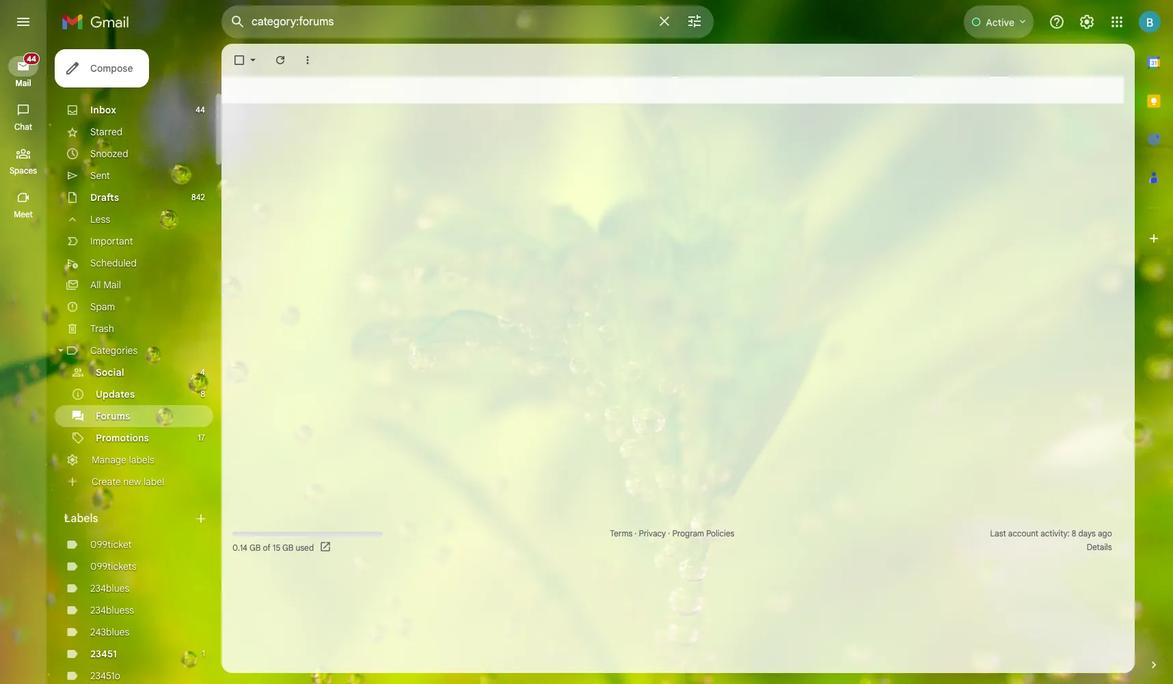 Task type: locate. For each thing, give the bounding box(es) containing it.
0 vertical spatial 44
[[27, 54, 36, 64]]

gb
[[249, 542, 261, 553], [282, 542, 294, 553]]

234blues link
[[90, 582, 129, 595]]

used
[[296, 542, 314, 553]]

compose button
[[55, 49, 149, 88]]

main menu image
[[15, 14, 31, 30]]

gb right 15
[[282, 542, 294, 553]]

0 horizontal spatial 8
[[201, 389, 205, 399]]

1 vertical spatial 8
[[1072, 528, 1076, 539]]

1
[[202, 649, 205, 659]]

follow link to manage storage image
[[319, 541, 333, 554]]

meet heading
[[0, 209, 46, 220]]

scheduled link
[[90, 257, 137, 269]]

1 vertical spatial 44
[[196, 105, 205, 115]]

snoozed
[[90, 148, 128, 160]]

activity:
[[1041, 528, 1070, 539]]

inbox
[[90, 104, 116, 116]]

drafts link
[[90, 191, 119, 204]]

manage
[[92, 454, 126, 466]]

23451o
[[90, 670, 120, 682]]

mail
[[15, 78, 31, 88], [103, 279, 121, 291]]

1 horizontal spatial ·
[[668, 528, 670, 539]]

all mail
[[90, 279, 121, 291]]

· right privacy link
[[668, 528, 670, 539]]

mail heading
[[0, 78, 46, 89]]

0 horizontal spatial mail
[[15, 78, 31, 88]]

234bluess link
[[90, 604, 134, 617]]

label
[[144, 476, 164, 488]]

0 horizontal spatial ·
[[635, 528, 637, 539]]

chat heading
[[0, 122, 46, 133]]

forums
[[96, 410, 130, 422]]

mail down the 44 link on the left top of the page
[[15, 78, 31, 88]]

last
[[990, 528, 1006, 539]]

8 left days
[[1072, 528, 1076, 539]]

create new label
[[92, 476, 164, 488]]

8
[[201, 389, 205, 399], [1072, 528, 1076, 539]]

promotions link
[[96, 432, 149, 444]]

·
[[635, 528, 637, 539], [668, 528, 670, 539]]

labels
[[129, 454, 154, 466]]

footer containing terms
[[221, 527, 1124, 554]]

1 · from the left
[[635, 528, 637, 539]]

2 gb from the left
[[282, 542, 294, 553]]

15
[[273, 542, 280, 553]]

social
[[96, 366, 124, 379]]

44
[[27, 54, 36, 64], [196, 105, 205, 115]]

8 down 4
[[201, 389, 205, 399]]

1 horizontal spatial 44
[[196, 105, 205, 115]]

44 link
[[8, 53, 40, 77]]

0 horizontal spatial gb
[[249, 542, 261, 553]]

navigation
[[0, 44, 48, 684]]

trash
[[90, 323, 114, 335]]

1 horizontal spatial gb
[[282, 542, 294, 553]]

updates
[[96, 388, 135, 401]]

sent link
[[90, 170, 110, 182]]

trash link
[[90, 323, 114, 335]]

099tickets
[[90, 561, 136, 573]]

1 vertical spatial mail
[[103, 279, 121, 291]]

terms link
[[610, 528, 633, 539]]

099ticket
[[90, 539, 132, 551]]

2 · from the left
[[668, 528, 670, 539]]

forums link
[[96, 410, 130, 422]]

new
[[123, 476, 141, 488]]

1 horizontal spatial 8
[[1072, 528, 1076, 539]]

0 vertical spatial mail
[[15, 78, 31, 88]]

· right the terms link
[[635, 528, 637, 539]]

support image
[[1049, 14, 1065, 30]]

4
[[200, 367, 205, 377]]

footer
[[221, 527, 1124, 554]]

gb left of
[[249, 542, 261, 553]]

None checkbox
[[232, 53, 246, 67]]

starred
[[90, 126, 123, 138]]

0 horizontal spatial 44
[[27, 54, 36, 64]]

099ticket link
[[90, 539, 132, 551]]

spaces
[[9, 165, 37, 176]]

1 horizontal spatial mail
[[103, 279, 121, 291]]

create
[[92, 476, 121, 488]]

important
[[90, 235, 133, 247]]

8 inside last account activity: 8 days ago details
[[1072, 528, 1076, 539]]

23451o link
[[90, 670, 120, 682]]

clear search image
[[651, 8, 678, 35]]

promotions
[[96, 432, 149, 444]]

0.14
[[232, 542, 248, 553]]

0 vertical spatial 8
[[201, 389, 205, 399]]

099tickets link
[[90, 561, 136, 573]]

gmail image
[[62, 8, 136, 36]]

manage labels
[[92, 454, 154, 466]]

details
[[1087, 542, 1112, 552]]

all
[[90, 279, 101, 291]]

mail right all
[[103, 279, 121, 291]]

tab list
[[1135, 44, 1173, 635]]

navigation containing mail
[[0, 44, 48, 684]]

compose
[[90, 62, 133, 75]]



Task type: describe. For each thing, give the bounding box(es) containing it.
settings image
[[1079, 14, 1095, 30]]

less button
[[55, 209, 213, 230]]

details link
[[1087, 542, 1112, 552]]

snoozed link
[[90, 148, 128, 160]]

Search in mail search field
[[221, 5, 714, 38]]

of
[[263, 542, 271, 553]]

last account activity: 8 days ago details
[[990, 528, 1112, 552]]

program policies link
[[672, 528, 735, 539]]

starred link
[[90, 126, 123, 138]]

243blues link
[[90, 626, 129, 639]]

social link
[[96, 366, 124, 379]]

updates link
[[96, 388, 135, 401]]

manage labels link
[[92, 454, 154, 466]]

23451
[[90, 648, 117, 660]]

terms
[[610, 528, 633, 539]]

search in mail image
[[226, 10, 250, 34]]

less
[[90, 213, 110, 226]]

1 gb from the left
[[249, 542, 261, 553]]

terms · privacy · program policies
[[610, 528, 735, 539]]

scheduled
[[90, 257, 137, 269]]

inbox link
[[90, 104, 116, 116]]

more image
[[301, 53, 314, 67]]

privacy
[[639, 528, 666, 539]]

all mail link
[[90, 279, 121, 291]]

sent
[[90, 170, 110, 182]]

spam link
[[90, 301, 115, 313]]

23451 link
[[90, 648, 117, 660]]

account
[[1008, 528, 1039, 539]]

meet
[[14, 209, 33, 219]]

labels heading
[[64, 512, 194, 526]]

Search in mail text field
[[252, 15, 648, 29]]

create new label link
[[92, 476, 164, 488]]

labels
[[64, 512, 98, 526]]

program
[[672, 528, 704, 539]]

important link
[[90, 235, 133, 247]]

243blues
[[90, 626, 129, 639]]

0.14 gb of 15 gb used
[[232, 542, 314, 553]]

policies
[[706, 528, 735, 539]]

advanced search options image
[[681, 8, 708, 35]]

categories link
[[90, 345, 138, 357]]

privacy link
[[639, 528, 666, 539]]

spam
[[90, 301, 115, 313]]

17
[[198, 433, 205, 443]]

842
[[191, 192, 205, 202]]

234bluess
[[90, 604, 134, 617]]

ago
[[1098, 528, 1112, 539]]

spaces heading
[[0, 165, 46, 176]]

days
[[1078, 528, 1096, 539]]

234blues
[[90, 582, 129, 595]]

refresh image
[[273, 53, 287, 67]]

mail inside heading
[[15, 78, 31, 88]]

chat
[[14, 122, 32, 132]]

categories
[[90, 345, 138, 357]]

drafts
[[90, 191, 119, 204]]



Task type: vqa. For each thing, say whether or not it's contained in the screenshot.
enough at top
no



